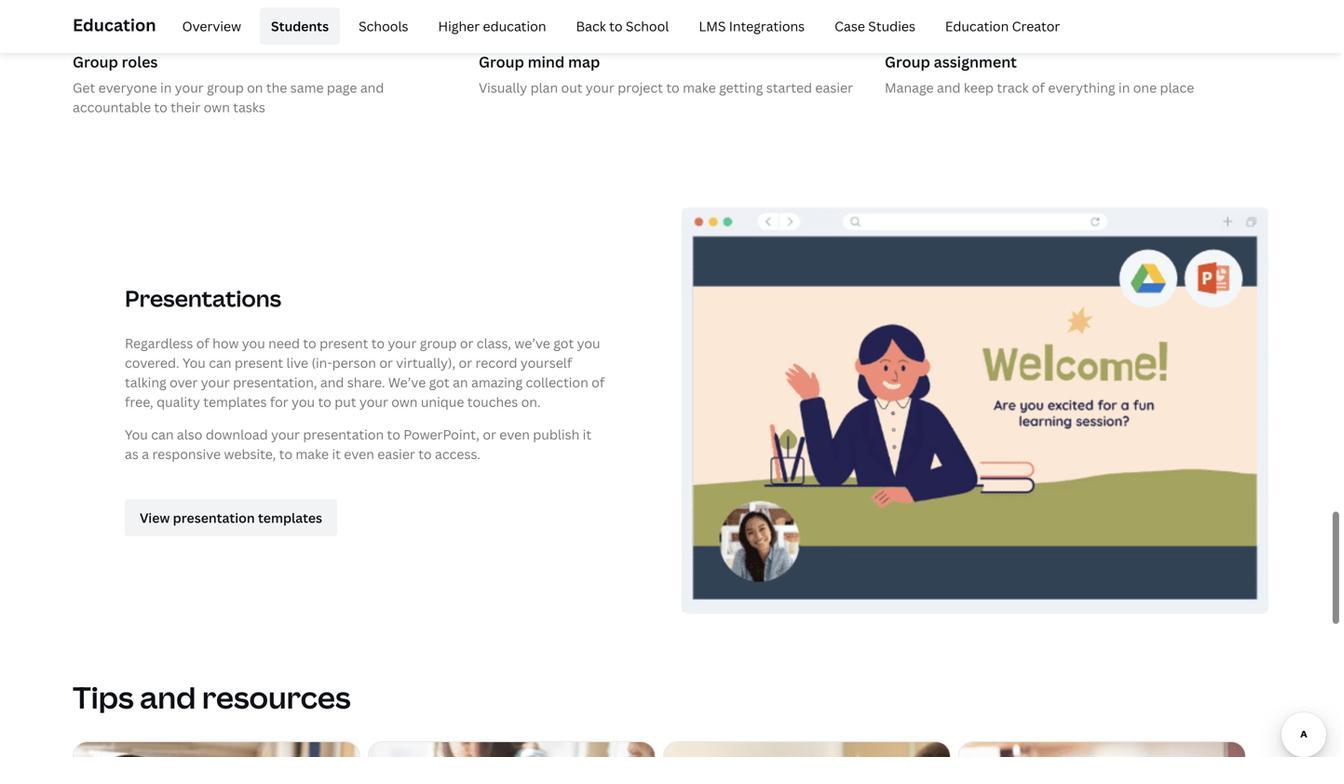 Task type: describe. For each thing, give the bounding box(es) containing it.
1 vertical spatial templates
[[258, 509, 322, 527]]

group mind map
[[479, 52, 600, 72]]

case
[[835, 17, 866, 35]]

on.
[[521, 393, 541, 411]]

(in-
[[312, 354, 332, 372]]

group inside regardless of how you need to present to your group or class, we've got you covered. you can present live (in-person or virtually), or record yourself talking over your presentation, and share. we've got an amazing collection of free, quality templates for you to put your own unique touches on.
[[420, 335, 457, 352]]

page
[[327, 79, 357, 96]]

unique
[[421, 393, 464, 411]]

one
[[1134, 79, 1157, 96]]

to right project
[[667, 79, 680, 96]]

an
[[453, 374, 468, 391]]

everyone
[[98, 79, 157, 96]]

we've
[[388, 374, 426, 391]]

integrations
[[729, 17, 805, 35]]

we've
[[515, 335, 551, 352]]

collection
[[526, 374, 589, 391]]

tips
[[73, 677, 134, 718]]

you can also download your presentation to powerpoint, or even publish it as a responsive website, to make it even easier to access.
[[125, 426, 592, 463]]

manage and keep track of everything in one place
[[885, 79, 1195, 96]]

ideas for study notes blog cover image
[[369, 742, 655, 758]]

group for group roles
[[73, 52, 118, 72]]

on
[[247, 79, 263, 96]]

career highlights on resume blog cover image
[[664, 742, 950, 758]]

studies
[[869, 17, 916, 35]]

get everyone in your group on the same page and accountable to their own tasks
[[73, 79, 384, 116]]

keep
[[964, 79, 994, 96]]

group for group mind map
[[479, 52, 524, 72]]

case studies
[[835, 17, 916, 35]]

share.
[[347, 374, 385, 391]]

get
[[73, 79, 95, 96]]

lms integrations link
[[688, 7, 816, 45]]

1 vertical spatial it
[[332, 446, 341, 463]]

same
[[291, 79, 324, 96]]

your inside you can also download your presentation to powerpoint, or even publish it as a responsive website, to make it even easier to access.
[[271, 426, 300, 444]]

group for group assignment
[[885, 52, 931, 72]]

group assignment
[[885, 52, 1017, 72]]

a
[[142, 446, 149, 463]]

templates inside regardless of how you need to present to your group or class, we've got you covered. you can present live (in-person or virtually), or record yourself talking over your presentation, and share. we've got an amazing collection of free, quality templates for you to put your own unique touches on.
[[203, 393, 267, 411]]

powerpoint,
[[404, 426, 480, 444]]

put
[[335, 393, 356, 411]]

can inside regardless of how you need to present to your group or class, we've got you covered. you can present live (in-person or virtually), or record yourself talking over your presentation, and share. we've got an amazing collection of free, quality templates for you to put your own unique touches on.
[[209, 354, 232, 372]]

responsive
[[152, 446, 221, 463]]

access.
[[435, 446, 481, 463]]

live
[[287, 354, 309, 372]]

education creator link
[[935, 7, 1072, 45]]

higher education link
[[427, 7, 558, 45]]

website,
[[224, 446, 276, 463]]

manage
[[885, 79, 934, 96]]

1 vertical spatial of
[[196, 335, 209, 352]]

make inside you can also download your presentation to powerpoint, or even publish it as a responsive website, to make it even easier to access.
[[296, 446, 329, 463]]

1 horizontal spatial it
[[583, 426, 592, 444]]

tips and resources
[[73, 677, 351, 718]]

getting
[[719, 79, 763, 96]]

plan
[[531, 79, 558, 96]]

how
[[213, 335, 239, 352]]

as
[[125, 446, 139, 463]]

1 horizontal spatial make
[[683, 79, 716, 96]]

higher education
[[438, 17, 547, 35]]

1 vertical spatial present
[[235, 354, 283, 372]]

and right tips
[[140, 677, 196, 718]]

view
[[140, 509, 170, 527]]

0 horizontal spatial you
[[242, 335, 265, 352]]

you inside you can also download your presentation to powerpoint, or even publish it as a responsive website, to make it even easier to access.
[[125, 426, 148, 444]]

your right out
[[586, 79, 615, 96]]

your inside get everyone in your group on the same page and accountable to their own tasks
[[175, 79, 204, 96]]

to inside back to school link
[[610, 17, 623, 35]]

or left class,
[[460, 335, 474, 352]]

1 vertical spatial even
[[344, 446, 374, 463]]

visually plan out your project to make getting started easier
[[479, 79, 854, 96]]

to up (in-
[[303, 335, 317, 352]]

presentations
[[125, 283, 281, 313]]

students
[[271, 17, 329, 35]]

or up an
[[459, 354, 473, 372]]

to inside get everyone in your group on the same page and accountable to their own tasks
[[154, 98, 168, 116]]

tasks
[[233, 98, 265, 116]]

can inside you can also download your presentation to powerpoint, or even publish it as a responsive website, to make it even easier to access.
[[151, 426, 174, 444]]

and inside regardless of how you need to present to your group or class, we've got you covered. you can present live (in-person or virtually), or record yourself talking over your presentation, and share. we've got an amazing collection of free, quality templates for you to put your own unique touches on.
[[320, 374, 344, 391]]

0 horizontal spatial got
[[429, 374, 450, 391]]

the
[[266, 79, 287, 96]]

view presentation templates link
[[125, 500, 337, 537]]

presentation,
[[233, 374, 317, 391]]

1 vertical spatial presentation
[[173, 509, 255, 527]]

and inside get everyone in your group on the same page and accountable to their own tasks
[[360, 79, 384, 96]]

higher
[[438, 17, 480, 35]]

to left put
[[318, 393, 332, 411]]

quality
[[157, 393, 200, 411]]

to down powerpoint,
[[419, 446, 432, 463]]

creator
[[1013, 17, 1061, 35]]

or inside you can also download your presentation to powerpoint, or even publish it as a responsive website, to make it even easier to access.
[[483, 426, 497, 444]]

record
[[476, 354, 518, 372]]

free,
[[125, 393, 153, 411]]

track
[[997, 79, 1029, 96]]

education
[[483, 17, 547, 35]]

publish
[[533, 426, 580, 444]]

1 horizontal spatial even
[[500, 426, 530, 444]]

covered.
[[125, 354, 179, 372]]

regardless of how you need to present to your group or class, we've got you covered. you can present live (in-person or virtually), or record yourself talking over your presentation, and share. we've got an amazing collection of free, quality templates for you to put your own unique touches on.
[[125, 335, 605, 411]]

place
[[1161, 79, 1195, 96]]

download
[[206, 426, 268, 444]]

1 horizontal spatial got
[[554, 335, 574, 352]]

education for education
[[73, 14, 156, 36]]



Task type: vqa. For each thing, say whether or not it's contained in the screenshot.
Social Media
no



Task type: locate. For each thing, give the bounding box(es) containing it.
for
[[270, 393, 289, 411]]

0 vertical spatial got
[[554, 335, 574, 352]]

presentation inside you can also download your presentation to powerpoint, or even publish it as a responsive website, to make it even easier to access.
[[303, 426, 384, 444]]

schools
[[359, 17, 409, 35]]

regardless
[[125, 335, 193, 352]]

out
[[561, 79, 583, 96]]

amazing
[[471, 374, 523, 391]]

your right over
[[201, 374, 230, 391]]

0 vertical spatial of
[[1032, 79, 1045, 96]]

templates up download
[[203, 393, 267, 411]]

make right website,
[[296, 446, 329, 463]]

easier
[[816, 79, 854, 96], [378, 446, 415, 463]]

need
[[269, 335, 300, 352]]

or up share.
[[380, 354, 393, 372]]

education creator
[[946, 17, 1061, 35]]

accountable
[[73, 98, 151, 116]]

menu bar containing overview
[[164, 7, 1072, 45]]

in inside get everyone in your group on the same page and accountable to their own tasks
[[160, 79, 172, 96]]

presentation right 'view'
[[173, 509, 255, 527]]

class,
[[477, 335, 512, 352]]

1 horizontal spatial you
[[183, 354, 206, 372]]

0 vertical spatial can
[[209, 354, 232, 372]]

easier inside you can also download your presentation to powerpoint, or even publish it as a responsive website, to make it even easier to access.
[[378, 446, 415, 463]]

you up as
[[125, 426, 148, 444]]

make left getting
[[683, 79, 716, 96]]

and
[[360, 79, 384, 96], [937, 79, 961, 96], [320, 374, 344, 391], [140, 677, 196, 718]]

it down put
[[332, 446, 341, 463]]

own right their at the top left of page
[[204, 98, 230, 116]]

3 group from the left
[[885, 52, 931, 72]]

0 horizontal spatial education
[[73, 14, 156, 36]]

1 horizontal spatial easier
[[816, 79, 854, 96]]

back to school
[[576, 17, 669, 35]]

you up collection
[[577, 335, 601, 352]]

stay focused while studying blog cover image
[[74, 742, 360, 758]]

schools link
[[348, 7, 420, 45]]

present up presentation,
[[235, 354, 283, 372]]

2 group from the left
[[479, 52, 524, 72]]

1 vertical spatial got
[[429, 374, 450, 391]]

0 horizontal spatial group
[[73, 52, 118, 72]]

1 horizontal spatial group
[[420, 335, 457, 352]]

it right publish in the left bottom of the page
[[583, 426, 592, 444]]

0 horizontal spatial presentation
[[173, 509, 255, 527]]

0 vertical spatial it
[[583, 426, 592, 444]]

your
[[175, 79, 204, 96], [586, 79, 615, 96], [388, 335, 417, 352], [201, 374, 230, 391], [360, 393, 388, 411], [271, 426, 300, 444]]

their
[[171, 98, 201, 116]]

back
[[576, 17, 606, 35]]

view presentation templates
[[140, 509, 322, 527]]

2 vertical spatial of
[[592, 374, 605, 391]]

started
[[767, 79, 813, 96]]

or
[[460, 335, 474, 352], [380, 354, 393, 372], [459, 354, 473, 372], [483, 426, 497, 444]]

0 vertical spatial easier
[[816, 79, 854, 96]]

0 horizontal spatial you
[[125, 426, 148, 444]]

own inside regardless of how you need to present to your group or class, we've got you covered. you can present live (in-person or virtually), or record yourself talking over your presentation, and share. we've got an amazing collection of free, quality templates for you to put your own unique touches on.
[[392, 393, 418, 411]]

of right collection
[[592, 374, 605, 391]]

you inside regardless of how you need to present to your group or class, we've got you covered. you can present live (in-person or virtually), or record yourself talking over your presentation, and share. we've got an amazing collection of free, quality templates for you to put your own unique touches on.
[[183, 354, 206, 372]]

over
[[170, 374, 198, 391]]

to right back
[[610, 17, 623, 35]]

1 horizontal spatial of
[[592, 374, 605, 391]]

can down how
[[209, 354, 232, 372]]

lms integrations
[[699, 17, 805, 35]]

project
[[618, 79, 663, 96]]

mind
[[528, 52, 565, 72]]

school
[[626, 17, 669, 35]]

presentation
[[303, 426, 384, 444], [173, 509, 255, 527]]

0 vertical spatial even
[[500, 426, 530, 444]]

to left their at the top left of page
[[154, 98, 168, 116]]

2 in from the left
[[1119, 79, 1131, 96]]

even down put
[[344, 446, 374, 463]]

templates down website,
[[258, 509, 322, 527]]

1 vertical spatial make
[[296, 446, 329, 463]]

case studies link
[[824, 7, 927, 45]]

group
[[207, 79, 244, 96], [420, 335, 457, 352]]

1 vertical spatial can
[[151, 426, 174, 444]]

1 horizontal spatial present
[[320, 335, 368, 352]]

you
[[242, 335, 265, 352], [577, 335, 601, 352], [292, 393, 315, 411]]

1 horizontal spatial education
[[946, 17, 1009, 35]]

education up group roles
[[73, 14, 156, 36]]

0 vertical spatial make
[[683, 79, 716, 96]]

your up their at the top left of page
[[175, 79, 204, 96]]

easier right started
[[816, 79, 854, 96]]

visually
[[479, 79, 528, 96]]

education for education creator
[[946, 17, 1009, 35]]

2 horizontal spatial group
[[885, 52, 931, 72]]

in left one
[[1119, 79, 1131, 96]]

to up 'person'
[[372, 335, 385, 352]]

of left how
[[196, 335, 209, 352]]

1 horizontal spatial can
[[209, 354, 232, 372]]

0 horizontal spatial even
[[344, 446, 374, 463]]

resources
[[202, 677, 351, 718]]

0 vertical spatial templates
[[203, 393, 267, 411]]

0 horizontal spatial it
[[332, 446, 341, 463]]

1 vertical spatial group
[[420, 335, 457, 352]]

group up manage
[[885, 52, 931, 72]]

own down we've
[[392, 393, 418, 411]]

0 vertical spatial you
[[183, 354, 206, 372]]

and down (in-
[[320, 374, 344, 391]]

also
[[177, 426, 203, 444]]

own inside get everyone in your group on the same page and accountable to their own tasks
[[204, 98, 230, 116]]

menu bar
[[164, 7, 1072, 45]]

education up assignment
[[946, 17, 1009, 35]]

to
[[610, 17, 623, 35], [667, 79, 680, 96], [154, 98, 168, 116], [303, 335, 317, 352], [372, 335, 385, 352], [318, 393, 332, 411], [387, 426, 401, 444], [279, 446, 293, 463], [419, 446, 432, 463]]

student presenting image
[[682, 190, 1269, 631]]

you right for
[[292, 393, 315, 411]]

2 horizontal spatial of
[[1032, 79, 1045, 96]]

person
[[332, 354, 376, 372]]

your down for
[[271, 426, 300, 444]]

overview
[[182, 17, 241, 35]]

1 vertical spatial easier
[[378, 446, 415, 463]]

1 horizontal spatial in
[[1119, 79, 1131, 96]]

you right how
[[242, 335, 265, 352]]

yourself
[[521, 354, 572, 372]]

to right website,
[[279, 446, 293, 463]]

photo collages blog cover image
[[960, 742, 1246, 758]]

of
[[1032, 79, 1045, 96], [196, 335, 209, 352], [592, 374, 605, 391]]

got up yourself
[[554, 335, 574, 352]]

1 vertical spatial you
[[125, 426, 148, 444]]

1 horizontal spatial own
[[392, 393, 418, 411]]

group up virtually),
[[420, 335, 457, 352]]

1 in from the left
[[160, 79, 172, 96]]

students link
[[260, 7, 340, 45]]

map
[[568, 52, 600, 72]]

1 group from the left
[[73, 52, 118, 72]]

you up over
[[183, 354, 206, 372]]

presentation down put
[[303, 426, 384, 444]]

it
[[583, 426, 592, 444], [332, 446, 341, 463]]

0 horizontal spatial group
[[207, 79, 244, 96]]

0 horizontal spatial in
[[160, 79, 172, 96]]

or down touches
[[483, 426, 497, 444]]

got up unique
[[429, 374, 450, 391]]

your up virtually),
[[388, 335, 417, 352]]

in
[[160, 79, 172, 96], [1119, 79, 1131, 96]]

make
[[683, 79, 716, 96], [296, 446, 329, 463]]

education
[[73, 14, 156, 36], [946, 17, 1009, 35]]

0 horizontal spatial easier
[[378, 446, 415, 463]]

talking
[[125, 374, 167, 391]]

0 vertical spatial own
[[204, 98, 230, 116]]

0 horizontal spatial own
[[204, 98, 230, 116]]

group up the get
[[73, 52, 118, 72]]

roles
[[122, 52, 158, 72]]

2 horizontal spatial you
[[577, 335, 601, 352]]

your down share.
[[360, 393, 388, 411]]

assignment
[[934, 52, 1017, 72]]

0 vertical spatial present
[[320, 335, 368, 352]]

in up their at the top left of page
[[160, 79, 172, 96]]

present up 'person'
[[320, 335, 368, 352]]

overview link
[[171, 7, 253, 45]]

0 horizontal spatial make
[[296, 446, 329, 463]]

1 vertical spatial own
[[392, 393, 418, 411]]

templates
[[203, 393, 267, 411], [258, 509, 322, 527]]

can left also
[[151, 426, 174, 444]]

to left powerpoint,
[[387, 426, 401, 444]]

group up the 'visually'
[[479, 52, 524, 72]]

back to school link
[[565, 7, 681, 45]]

0 vertical spatial group
[[207, 79, 244, 96]]

even down on.
[[500, 426, 530, 444]]

of right track
[[1032, 79, 1045, 96]]

1 horizontal spatial group
[[479, 52, 524, 72]]

can
[[209, 354, 232, 372], [151, 426, 174, 444]]

group inside get everyone in your group on the same page and accountable to their own tasks
[[207, 79, 244, 96]]

1 horizontal spatial presentation
[[303, 426, 384, 444]]

easier down powerpoint,
[[378, 446, 415, 463]]

0 vertical spatial presentation
[[303, 426, 384, 444]]

and right page
[[360, 79, 384, 96]]

0 horizontal spatial of
[[196, 335, 209, 352]]

own
[[204, 98, 230, 116], [392, 393, 418, 411]]

and down group assignment
[[937, 79, 961, 96]]

0 horizontal spatial can
[[151, 426, 174, 444]]

virtually),
[[396, 354, 456, 372]]

you
[[183, 354, 206, 372], [125, 426, 148, 444]]

lms
[[699, 17, 726, 35]]

touches
[[468, 393, 518, 411]]

group roles
[[73, 52, 158, 72]]

0 horizontal spatial present
[[235, 354, 283, 372]]

group left on
[[207, 79, 244, 96]]

1 horizontal spatial you
[[292, 393, 315, 411]]



